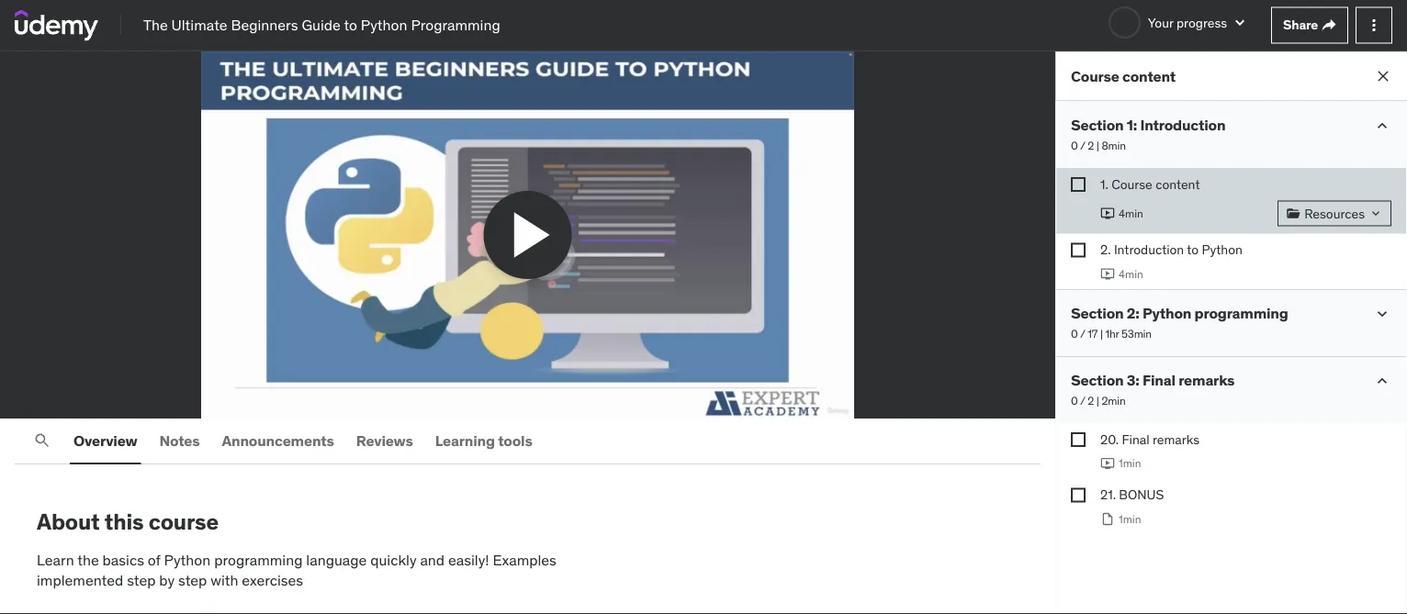 Task type: locate. For each thing, give the bounding box(es) containing it.
sidebar element
[[1056, 51, 1408, 615]]

learn the basics of python programming language quickly and easily! examples implemented step by step with exercises
[[37, 551, 557, 590]]

2 4min from the top
[[1119, 267, 1144, 281]]

2.
[[1101, 242, 1111, 258]]

section
[[1071, 116, 1124, 135], [1071, 304, 1124, 323], [1071, 371, 1124, 390]]

1 vertical spatial 1min
[[1119, 512, 1142, 526]]

1 horizontal spatial programming
[[1195, 304, 1289, 323]]

xsmall image left 20.
[[1071, 433, 1086, 447]]

1 vertical spatial remarks
[[1153, 431, 1200, 448]]

0 vertical spatial small image
[[1231, 13, 1250, 32]]

/ inside section 3: final remarks 0 / 2 | 2min
[[1081, 394, 1086, 408]]

1 horizontal spatial step
[[178, 571, 207, 590]]

small image down close course content sidebar image
[[1374, 117, 1392, 135]]

/ left '8min'
[[1081, 138, 1086, 153]]

small image right progress
[[1231, 13, 1250, 32]]

2 0 from the top
[[1071, 327, 1078, 341]]

4min right play introduction to python image
[[1119, 267, 1144, 281]]

0 vertical spatial content
[[1123, 67, 1176, 85]]

final right 20.
[[1122, 431, 1150, 448]]

0 vertical spatial small image
[[1374, 305, 1392, 323]]

remarks down section 3: final remarks 0 / 2 | 2min
[[1153, 431, 1200, 448]]

introduction right the 1:
[[1141, 116, 1226, 135]]

content
[[1123, 67, 1176, 85], [1156, 176, 1201, 193]]

implemented
[[37, 571, 123, 590]]

final
[[1143, 371, 1176, 390], [1122, 431, 1150, 448]]

to
[[344, 15, 357, 34], [1188, 242, 1199, 258]]

2min
[[1102, 394, 1126, 408]]

section up 2min
[[1071, 371, 1124, 390]]

your progress
[[1148, 14, 1228, 31]]

2 section from the top
[[1071, 304, 1124, 323]]

1.
[[1101, 176, 1109, 193]]

1 horizontal spatial small image
[[1374, 117, 1392, 135]]

2 vertical spatial |
[[1097, 394, 1100, 408]]

0 inside section 3: final remarks 0 / 2 | 2min
[[1071, 394, 1078, 408]]

0 vertical spatial xsmall image
[[1071, 177, 1086, 192]]

to up section 2: python programming dropdown button
[[1188, 242, 1199, 258]]

remarks
[[1179, 371, 1235, 390], [1153, 431, 1200, 448]]

0 vertical spatial 0
[[1071, 138, 1078, 153]]

0 vertical spatial section
[[1071, 116, 1124, 135]]

0 left '8min'
[[1071, 138, 1078, 153]]

1min right start bonus image
[[1119, 512, 1142, 526]]

programming inside learn the basics of python programming language quickly and easily! examples implemented step by step with exercises
[[214, 551, 303, 570]]

| inside section 2: python programming 0 / 17 | 1hr 53min
[[1101, 327, 1103, 341]]

| right the 17
[[1101, 327, 1103, 341]]

1 vertical spatial course
[[1112, 176, 1153, 193]]

0 vertical spatial programming
[[1195, 304, 1289, 323]]

1 vertical spatial 2
[[1088, 394, 1095, 408]]

learning
[[435, 431, 495, 450]]

section up '8min'
[[1071, 116, 1124, 135]]

0 horizontal spatial step
[[127, 571, 156, 590]]

21.
[[1101, 487, 1116, 503]]

0 left the 17
[[1071, 327, 1078, 341]]

section up the 17
[[1071, 304, 1124, 323]]

0 vertical spatial introduction
[[1141, 116, 1226, 135]]

xsmall image right the resources
[[1369, 206, 1384, 221]]

4min for play introduction to python image
[[1119, 267, 1144, 281]]

section 3: final remarks button
[[1071, 371, 1235, 390]]

1 vertical spatial to
[[1188, 242, 1199, 258]]

exercises
[[242, 571, 303, 590]]

1 1min from the top
[[1119, 457, 1142, 471]]

1 2 from the top
[[1088, 138, 1095, 153]]

step right by
[[178, 571, 207, 590]]

1 vertical spatial |
[[1101, 327, 1103, 341]]

play video image
[[502, 206, 561, 265]]

programming
[[1195, 304, 1289, 323], [214, 551, 303, 570]]

0 for section 3: final remarks
[[1071, 394, 1078, 408]]

0
[[1071, 138, 1078, 153], [1071, 327, 1078, 341], [1071, 394, 1078, 408]]

2 vertical spatial section
[[1071, 371, 1124, 390]]

xsmall image
[[1322, 18, 1337, 33], [1287, 206, 1301, 221], [1369, 206, 1384, 221], [1071, 243, 1086, 258], [1071, 488, 1086, 503]]

1 vertical spatial section
[[1071, 304, 1124, 323]]

4min
[[1119, 206, 1144, 221], [1119, 267, 1144, 281]]

2 small image from the top
[[1374, 372, 1392, 391]]

xsmall image left 21.
[[1071, 488, 1086, 503]]

add note image
[[245, 387, 267, 409]]

xsmall image left 2.
[[1071, 243, 1086, 258]]

content up section 1: introduction 'dropdown button'
[[1123, 67, 1176, 85]]

about
[[37, 508, 100, 536]]

step down of
[[127, 571, 156, 590]]

2 inside section 3: final remarks 0 / 2 | 2min
[[1088, 394, 1095, 408]]

basics
[[103, 551, 144, 570]]

0 vertical spatial 4min
[[1119, 206, 1144, 221]]

course
[[1071, 67, 1120, 85], [1112, 176, 1153, 193]]

4min right play course content 'image'
[[1119, 206, 1144, 221]]

xsmall image right share
[[1322, 18, 1337, 33]]

1 section from the top
[[1071, 116, 1124, 135]]

final right 3:
[[1143, 371, 1176, 390]]

of
[[148, 551, 161, 570]]

|
[[1097, 138, 1100, 153], [1101, 327, 1103, 341], [1097, 394, 1100, 408]]

0 vertical spatial 2
[[1088, 138, 1095, 153]]

content down the section 1: introduction 0 / 2 | 8min
[[1156, 176, 1201, 193]]

2
[[1088, 138, 1095, 153], [1088, 394, 1095, 408]]

python right the 2:
[[1143, 304, 1192, 323]]

0 vertical spatial remarks
[[1179, 371, 1235, 390]]

introduction
[[1141, 116, 1226, 135], [1115, 242, 1185, 258]]

small image
[[1374, 305, 1392, 323], [1374, 372, 1392, 391]]

notes
[[159, 431, 200, 450]]

2 xsmall image from the top
[[1071, 433, 1086, 447]]

/ left 0:00
[[197, 389, 204, 406]]

2 left 2min
[[1088, 394, 1095, 408]]

with
[[211, 571, 238, 590]]

small image inside your progress dropdown button
[[1231, 13, 1250, 32]]

progress
[[1177, 14, 1228, 31]]

1min for bonus
[[1119, 512, 1142, 526]]

/
[[1081, 138, 1086, 153], [1081, 327, 1086, 341], [197, 389, 204, 406], [1081, 394, 1086, 408]]

overview
[[74, 431, 137, 450]]

1 0 from the top
[[1071, 138, 1078, 153]]

the ultimate beginners guide to python programming link
[[143, 15, 501, 36]]

1 4min from the top
[[1119, 206, 1144, 221]]

1 step from the left
[[127, 571, 156, 590]]

1 xsmall image from the top
[[1071, 177, 1086, 192]]

0 inside section 2: python programming 0 / 17 | 1hr 53min
[[1071, 327, 1078, 341]]

search image
[[33, 432, 51, 450]]

remarks inside section 3: final remarks 0 / 2 | 2min
[[1179, 371, 1235, 390]]

your
[[1148, 14, 1174, 31]]

1 horizontal spatial to
[[1188, 242, 1199, 258]]

learn
[[37, 551, 74, 570]]

xsmall image
[[1071, 177, 1086, 192], [1071, 433, 1086, 447]]

reviews button
[[353, 419, 417, 463]]

quickly
[[370, 551, 417, 570]]

course right 1.
[[1112, 176, 1153, 193]]

1 vertical spatial programming
[[214, 551, 303, 570]]

course content
[[1071, 67, 1176, 85]]

1 vertical spatial introduction
[[1115, 242, 1185, 258]]

ultimate
[[171, 15, 227, 34]]

2 vertical spatial 0
[[1071, 394, 1078, 408]]

start bonus image
[[1101, 512, 1116, 527]]

section inside the section 1: introduction 0 / 2 | 8min
[[1071, 116, 1124, 135]]

remarks down section 2: python programming 0 / 17 | 1hr 53min
[[1179, 371, 1235, 390]]

0 vertical spatial |
[[1097, 138, 1100, 153]]

by
[[159, 571, 175, 590]]

3 0 from the top
[[1071, 394, 1078, 408]]

guide
[[302, 15, 341, 34]]

section inside section 2: python programming 0 / 17 | 1hr 53min
[[1071, 304, 1124, 323]]

xsmall image left the resources
[[1287, 206, 1301, 221]]

small image
[[1231, 13, 1250, 32], [1374, 117, 1392, 135]]

2 2 from the top
[[1088, 394, 1095, 408]]

/ left 2min
[[1081, 394, 1086, 408]]

20. final remarks
[[1101, 431, 1200, 448]]

share
[[1284, 17, 1319, 33]]

1min right "play final remarks" image
[[1119, 457, 1142, 471]]

xsmall image inside share button
[[1322, 18, 1337, 33]]

/ left the 17
[[1081, 327, 1086, 341]]

0 horizontal spatial to
[[344, 15, 357, 34]]

| inside section 3: final remarks 0 / 2 | 2min
[[1097, 394, 1100, 408]]

2 1min from the top
[[1119, 512, 1142, 526]]

/ 0:00
[[194, 389, 233, 406]]

reviews
[[356, 431, 413, 450]]

section for section 1: introduction
[[1071, 116, 1124, 135]]

1min
[[1119, 457, 1142, 471], [1119, 512, 1142, 526]]

python
[[361, 15, 408, 34], [1202, 242, 1243, 258], [1143, 304, 1192, 323], [164, 551, 211, 570]]

0 left 2min
[[1071, 394, 1078, 408]]

xsmall image left 1.
[[1071, 177, 1086, 192]]

0 vertical spatial final
[[1143, 371, 1176, 390]]

xsmall image for 1. course content
[[1071, 177, 1086, 192]]

course up '8min'
[[1071, 67, 1120, 85]]

2 left '8min'
[[1088, 138, 1095, 153]]

| left '8min'
[[1097, 138, 1100, 153]]

to right guide
[[344, 15, 357, 34]]

3 section from the top
[[1071, 371, 1124, 390]]

1:
[[1127, 116, 1138, 135]]

0 horizontal spatial programming
[[214, 551, 303, 570]]

53min
[[1122, 327, 1152, 341]]

1 vertical spatial 4min
[[1119, 267, 1144, 281]]

1 vertical spatial 0
[[1071, 327, 1078, 341]]

small image for remarks
[[1374, 372, 1392, 391]]

2:
[[1127, 304, 1140, 323]]

1 vertical spatial xsmall image
[[1071, 433, 1086, 447]]

/ inside section 2: python programming 0 / 17 | 1hr 53min
[[1081, 327, 1086, 341]]

your progress button
[[1109, 6, 1250, 39]]

python up by
[[164, 551, 211, 570]]

learning tools button
[[432, 419, 536, 463]]

| left 2min
[[1097, 394, 1100, 408]]

small image for programming
[[1374, 305, 1392, 323]]

step
[[127, 571, 156, 590], [178, 571, 207, 590]]

easily!
[[448, 551, 489, 570]]

1 vertical spatial small image
[[1374, 372, 1392, 391]]

0 vertical spatial 1min
[[1119, 457, 1142, 471]]

1 vertical spatial small image
[[1374, 117, 1392, 135]]

rewind 5 seconds image
[[51, 387, 73, 409]]

3:
[[1127, 371, 1140, 390]]

1 small image from the top
[[1374, 305, 1392, 323]]

2 inside the section 1: introduction 0 / 2 | 8min
[[1088, 138, 1095, 153]]

introduction right 2.
[[1115, 242, 1185, 258]]

0 horizontal spatial small image
[[1231, 13, 1250, 32]]

section inside section 3: final remarks 0 / 2 | 2min
[[1071, 371, 1124, 390]]



Task type: vqa. For each thing, say whether or not it's contained in the screenshot.
by
yes



Task type: describe. For each thing, give the bounding box(es) containing it.
0 inside the section 1: introduction 0 / 2 | 8min
[[1071, 138, 1078, 153]]

resources button
[[1278, 201, 1392, 227]]

play course content image
[[1101, 206, 1116, 221]]

mute image
[[844, 387, 866, 409]]

21. bonus
[[1101, 487, 1165, 503]]

resources
[[1305, 205, 1366, 222]]

examples
[[493, 551, 557, 570]]

1 vertical spatial final
[[1122, 431, 1150, 448]]

the ultimate beginners guide to python programming
[[143, 15, 501, 34]]

section 2: python programming button
[[1071, 304, 1289, 323]]

language
[[306, 551, 367, 570]]

course
[[149, 508, 219, 536]]

overview button
[[70, 419, 141, 463]]

notes button
[[156, 419, 204, 463]]

section for section 2: python programming
[[1071, 304, 1124, 323]]

play final remarks image
[[1101, 457, 1116, 471]]

1min for final
[[1119, 457, 1142, 471]]

final inside section 3: final remarks 0 / 2 | 2min
[[1143, 371, 1176, 390]]

programming
[[411, 15, 501, 34]]

share button
[[1272, 7, 1349, 44]]

1. course content
[[1101, 176, 1201, 193]]

17
[[1088, 327, 1098, 341]]

the
[[143, 15, 168, 34]]

programming inside section 2: python programming 0 / 17 | 1hr 53min
[[1195, 304, 1289, 323]]

0 vertical spatial to
[[344, 15, 357, 34]]

python up section 2: python programming dropdown button
[[1202, 242, 1243, 258]]

/ inside the section 1: introduction 0 / 2 | 8min
[[1081, 138, 1086, 153]]

| for 3:
[[1097, 394, 1100, 408]]

announcements
[[222, 431, 334, 450]]

this
[[105, 508, 144, 536]]

tools
[[498, 431, 533, 450]]

learning tools
[[435, 431, 533, 450]]

close course content sidebar image
[[1375, 67, 1393, 85]]

| inside the section 1: introduction 0 / 2 | 8min
[[1097, 138, 1100, 153]]

python inside section 2: python programming 0 / 17 | 1hr 53min
[[1143, 304, 1192, 323]]

section for section 3: final remarks
[[1071, 371, 1124, 390]]

| for 2:
[[1101, 327, 1103, 341]]

4min for play course content 'image'
[[1119, 206, 1144, 221]]

0 vertical spatial course
[[1071, 67, 1120, 85]]

1 vertical spatial content
[[1156, 176, 1201, 193]]

xsmall image for 20. final remarks
[[1071, 433, 1086, 447]]

2. introduction to python
[[1101, 242, 1243, 258]]

play introduction to python image
[[1101, 267, 1116, 282]]

section 1: introduction 0 / 2 | 8min
[[1071, 116, 1226, 153]]

progress bar slider
[[11, 360, 1045, 382]]

python right guide
[[361, 15, 408, 34]]

section 2: python programming 0 / 17 | 1hr 53min
[[1071, 304, 1289, 341]]

2 step from the left
[[178, 571, 207, 590]]

python inside learn the basics of python programming language quickly and easily! examples implemented step by step with exercises
[[164, 551, 211, 570]]

8min
[[1102, 138, 1126, 153]]

actions image
[[1366, 16, 1384, 34]]

bonus
[[1120, 487, 1165, 503]]

udemy image
[[15, 10, 98, 41]]

1hr
[[1106, 327, 1120, 341]]

the
[[77, 551, 99, 570]]

about this course
[[37, 508, 219, 536]]

20.
[[1101, 431, 1119, 448]]

to inside 'sidebar' element
[[1188, 242, 1199, 258]]

0:00
[[206, 389, 233, 406]]

play image
[[16, 387, 38, 409]]

and
[[420, 551, 445, 570]]

section 1: introduction button
[[1071, 116, 1226, 135]]

introduction inside the section 1: introduction 0 / 2 | 8min
[[1141, 116, 1226, 135]]

section 3: final remarks 0 / 2 | 2min
[[1071, 371, 1235, 408]]

announcements button
[[218, 419, 338, 463]]

go to next lecture image
[[1029, 221, 1058, 250]]

beginners
[[231, 15, 298, 34]]

0 for section 2: python programming
[[1071, 327, 1078, 341]]



